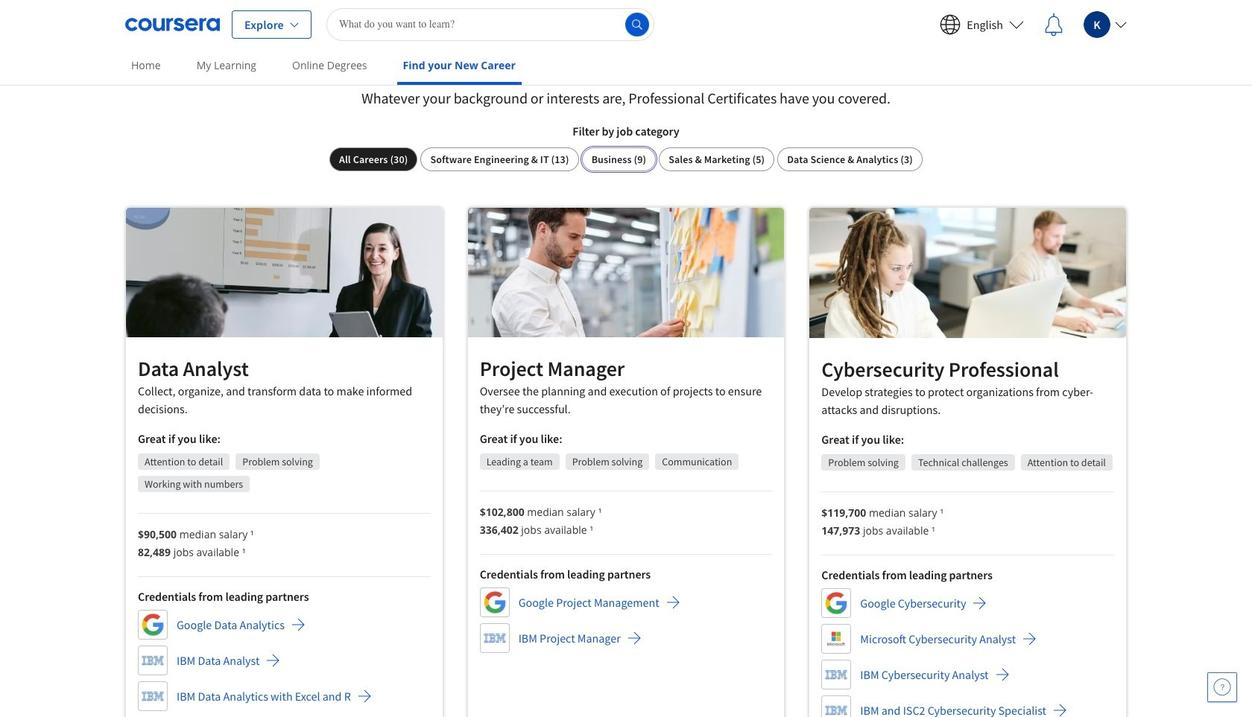 Task type: describe. For each thing, give the bounding box(es) containing it.
project manager image
[[468, 208, 784, 338]]

help center image
[[1214, 679, 1231, 697]]

data analyst image
[[126, 208, 443, 338]]

cybersecurity analyst image
[[810, 208, 1126, 338]]



Task type: locate. For each thing, give the bounding box(es) containing it.
coursera image
[[125, 12, 220, 36]]

None search field
[[326, 8, 654, 41]]

option group
[[329, 148, 923, 171]]

None button
[[329, 148, 418, 171], [421, 148, 579, 171], [582, 148, 656, 171], [659, 148, 775, 171], [778, 148, 923, 171], [329, 148, 418, 171], [421, 148, 579, 171], [582, 148, 656, 171], [659, 148, 775, 171], [778, 148, 923, 171]]

What do you want to learn? text field
[[326, 8, 654, 41]]



Task type: vqa. For each thing, say whether or not it's contained in the screenshot.
making
no



